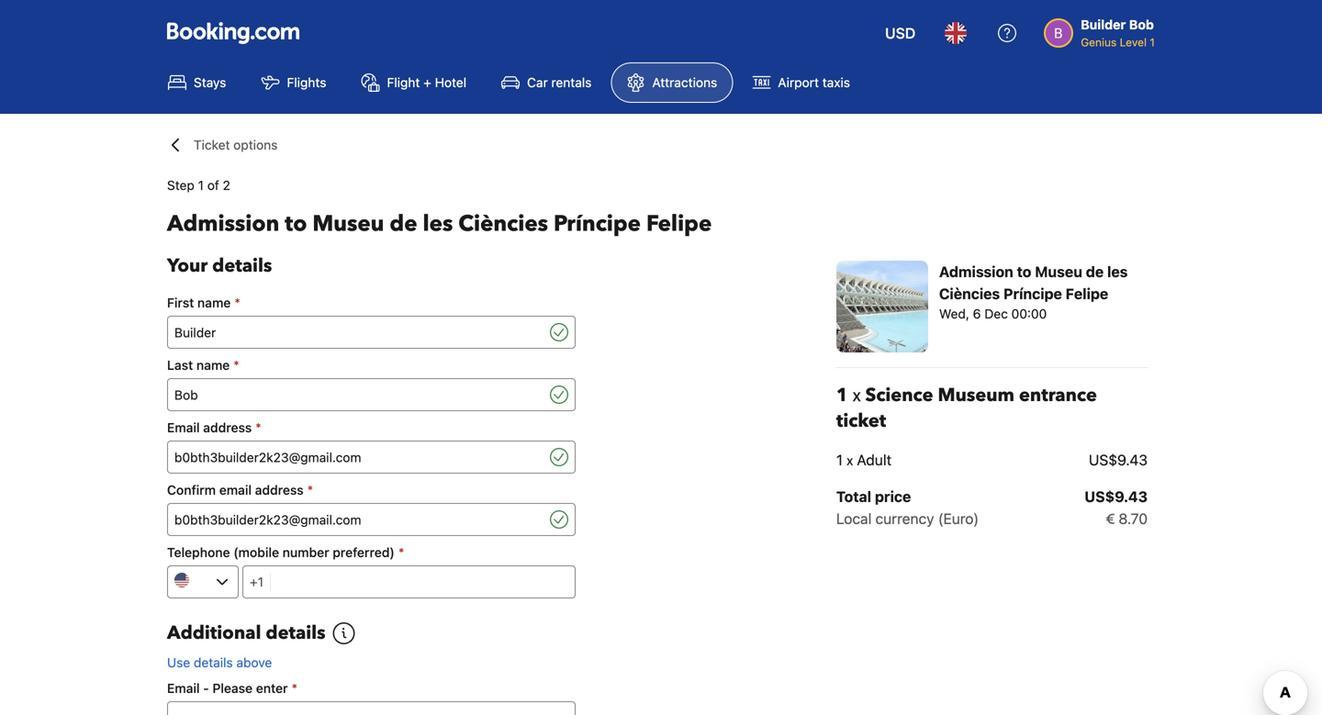 Task type: vqa. For each thing, say whether or not it's contained in the screenshot.
'easy'
no



Task type: locate. For each thing, give the bounding box(es) containing it.
felipe
[[646, 209, 712, 239], [1066, 285, 1109, 303]]

usd button
[[874, 11, 927, 55]]

of
[[207, 178, 219, 193]]

options
[[234, 137, 278, 152]]

0 horizontal spatial ciències
[[459, 209, 548, 239]]

1 vertical spatial de
[[1086, 263, 1104, 281]]

𝗑 for adult
[[847, 451, 853, 469]]

details up first name *
[[212, 253, 272, 279]]

your details
[[167, 253, 272, 279]]

les for admission to museu de les ciències príncipe felipe
[[423, 209, 453, 239]]

step
[[167, 178, 195, 193]]

to for admission to museu de les ciències príncipe felipe
[[285, 209, 307, 239]]

1 horizontal spatial de
[[1086, 263, 1104, 281]]

0 horizontal spatial felipe
[[646, 209, 712, 239]]

0 vertical spatial ciències
[[459, 209, 548, 239]]

1 𝗑 science museum entrance ticket
[[837, 383, 1097, 434]]

museu
[[313, 209, 384, 239], [1035, 263, 1083, 281]]

1 horizontal spatial les
[[1108, 263, 1128, 281]]

1 vertical spatial 𝗑
[[847, 451, 853, 469]]

1 inside 1 𝗑 science museum entrance ticket
[[837, 383, 848, 408]]

príncipe inside admission to museu de les ciències príncipe felipe wed, 6 dec 00:00
[[1004, 285, 1062, 303]]

* up telephone (mobile number preferred) phone field
[[399, 545, 404, 560]]

details up above
[[266, 621, 326, 646]]

* down your details
[[235, 295, 240, 310]]

* up number
[[307, 483, 313, 498]]

ticket options link
[[194, 136, 278, 154]]

1 left of
[[198, 178, 204, 193]]

0 horizontal spatial admission
[[167, 209, 279, 239]]

name right last
[[196, 358, 230, 373]]

1 horizontal spatial ciències
[[939, 285, 1000, 303]]

*
[[235, 295, 240, 310], [234, 358, 239, 373], [255, 420, 261, 435], [307, 483, 313, 498], [399, 545, 404, 560], [292, 681, 298, 696]]

Telephone (mobile number preferred) telephone field
[[271, 566, 576, 599]]

ciències
[[459, 209, 548, 239], [939, 285, 1000, 303]]

1 horizontal spatial address
[[255, 483, 304, 498]]

(mobile
[[233, 545, 279, 560]]

airport taxis
[[778, 75, 850, 90]]

1 vertical spatial ciències
[[939, 285, 1000, 303]]

last name *
[[167, 358, 239, 373]]

address up email
[[203, 420, 252, 435]]

0 vertical spatial museu
[[313, 209, 384, 239]]

0 vertical spatial 𝗑
[[853, 383, 861, 408]]

admission up '6'
[[939, 263, 1014, 281]]

rentals
[[551, 75, 592, 90]]

0 horizontal spatial de
[[390, 209, 417, 239]]

builder bob genius level 1
[[1081, 17, 1155, 49]]

us$9.43
[[1089, 451, 1148, 469], [1085, 488, 1148, 506]]

príncipe for admission to museu de les ciències príncipe felipe wed, 6 dec 00:00
[[1004, 285, 1062, 303]]

email
[[167, 420, 200, 435], [167, 681, 200, 696]]

les inside admission to museu de les ciències príncipe felipe wed, 6 dec 00:00
[[1108, 263, 1128, 281]]

les
[[423, 209, 453, 239], [1108, 263, 1128, 281]]

* right last
[[234, 358, 239, 373]]

0 vertical spatial to
[[285, 209, 307, 239]]

address
[[203, 420, 252, 435], [255, 483, 304, 498]]

to
[[285, 209, 307, 239], [1017, 263, 1032, 281]]

taxis
[[823, 75, 850, 90]]

00:00
[[1012, 306, 1047, 321]]

0 vertical spatial email
[[167, 420, 200, 435]]

0 vertical spatial us$9.43
[[1089, 451, 1148, 469]]

0 vertical spatial les
[[423, 209, 453, 239]]

address right email
[[255, 483, 304, 498]]

0 vertical spatial name
[[197, 295, 231, 310]]

𝗑 inside 1 𝗑 science museum entrance ticket
[[853, 383, 861, 408]]

usd
[[885, 24, 916, 42]]

None field
[[167, 316, 546, 349], [167, 378, 546, 411], [167, 316, 546, 349], [167, 378, 546, 411]]

email down last
[[167, 420, 200, 435]]

𝗑
[[853, 383, 861, 408], [847, 451, 853, 469]]

0 horizontal spatial museu
[[313, 209, 384, 239]]

total price
[[837, 488, 911, 506]]

airport taxis link
[[737, 62, 866, 103]]

admission down 2
[[167, 209, 279, 239]]

ticket
[[837, 409, 886, 434]]

0 horizontal spatial to
[[285, 209, 307, 239]]

flights link
[[246, 62, 342, 103]]

additional details
[[167, 621, 326, 646]]

museu inside admission to museu de les ciències príncipe felipe wed, 6 dec 00:00
[[1035, 263, 1083, 281]]

name for last name
[[196, 358, 230, 373]]

booking.com image
[[167, 22, 299, 44]]

2 email from the top
[[167, 681, 200, 696]]

enter
[[256, 681, 288, 696]]

1
[[1150, 36, 1155, 49], [198, 178, 204, 193], [837, 383, 848, 408], [837, 451, 843, 469]]

1 vertical spatial príncipe
[[1004, 285, 1062, 303]]

name right first
[[197, 295, 231, 310]]

admission
[[167, 209, 279, 239], [939, 263, 1014, 281]]

confirm email address *
[[167, 483, 313, 498]]

1 vertical spatial email
[[167, 681, 200, 696]]

builder
[[1081, 17, 1126, 32]]

museum
[[938, 383, 1015, 408]]

0 vertical spatial felipe
[[646, 209, 712, 239]]

ticket options
[[194, 137, 278, 152]]

1 up ticket
[[837, 383, 848, 408]]

stays
[[194, 75, 226, 90]]

1 vertical spatial museu
[[1035, 263, 1083, 281]]

1 vertical spatial to
[[1017, 263, 1032, 281]]

admission to museu de les ciències príncipe felipe
[[167, 209, 712, 239]]

None email field
[[167, 441, 546, 474], [167, 503, 546, 536], [167, 441, 546, 474], [167, 503, 546, 536]]

𝗑 up ticket
[[853, 383, 861, 408]]

1 vertical spatial us$9.43
[[1085, 488, 1148, 506]]

total
[[837, 488, 872, 506]]

museu for admission to museu de les ciències príncipe felipe
[[313, 209, 384, 239]]

1 vertical spatial details
[[266, 621, 326, 646]]

local
[[837, 510, 872, 528]]

1 horizontal spatial admission
[[939, 263, 1014, 281]]

confirm
[[167, 483, 216, 498]]

0 vertical spatial de
[[390, 209, 417, 239]]

email left -
[[167, 681, 200, 696]]

details for your
[[212, 253, 272, 279]]

details
[[212, 253, 272, 279], [266, 621, 326, 646], [194, 655, 233, 670]]

genius
[[1081, 36, 1117, 49]]

1 right level
[[1150, 36, 1155, 49]]

dec
[[985, 306, 1008, 321]]

0 vertical spatial details
[[212, 253, 272, 279]]

0 vertical spatial admission
[[167, 209, 279, 239]]

1 vertical spatial les
[[1108, 263, 1128, 281]]

1 horizontal spatial museu
[[1035, 263, 1083, 281]]

𝗑 left adult
[[847, 451, 853, 469]]

telephone
[[167, 545, 230, 560]]

de inside admission to museu de les ciències príncipe felipe wed, 6 dec 00:00
[[1086, 263, 1104, 281]]

de
[[390, 209, 417, 239], [1086, 263, 1104, 281]]

email
[[219, 483, 252, 498]]

stays link
[[152, 62, 242, 103]]

ciències inside admission to museu de les ciències príncipe felipe wed, 6 dec 00:00
[[939, 285, 1000, 303]]

flights
[[287, 75, 326, 90]]

felipe inside admission to museu de les ciències príncipe felipe wed, 6 dec 00:00
[[1066, 285, 1109, 303]]

to for admission to museu de les ciències príncipe felipe wed, 6 dec 00:00
[[1017, 263, 1032, 281]]

0 horizontal spatial príncipe
[[554, 209, 641, 239]]

1 vertical spatial name
[[196, 358, 230, 373]]

0 horizontal spatial address
[[203, 420, 252, 435]]

príncipe
[[554, 209, 641, 239], [1004, 285, 1062, 303]]

1 email from the top
[[167, 420, 200, 435]]

level
[[1120, 36, 1147, 49]]

0 vertical spatial príncipe
[[554, 209, 641, 239]]

1 horizontal spatial príncipe
[[1004, 285, 1062, 303]]

2 vertical spatial details
[[194, 655, 233, 670]]

1 horizontal spatial felipe
[[1066, 285, 1109, 303]]

step 1 of 2
[[167, 178, 230, 193]]

(euro)
[[938, 510, 979, 528]]

details up -
[[194, 655, 233, 670]]

to inside admission to museu de les ciències príncipe felipe wed, 6 dec 00:00
[[1017, 263, 1032, 281]]

name
[[197, 295, 231, 310], [196, 358, 230, 373]]

bob
[[1129, 17, 1154, 32]]

1 horizontal spatial to
[[1017, 263, 1032, 281]]

1 vertical spatial admission
[[939, 263, 1014, 281]]

museu for admission to museu de les ciències príncipe felipe wed, 6 dec 00:00
[[1035, 263, 1083, 281]]

admission for admission to museu de les ciències príncipe felipe
[[167, 209, 279, 239]]

1 vertical spatial felipe
[[1066, 285, 1109, 303]]

admission inside admission to museu de les ciències príncipe felipe wed, 6 dec 00:00
[[939, 263, 1014, 281]]

0 horizontal spatial les
[[423, 209, 453, 239]]

use details above
[[167, 655, 272, 670]]

+1
[[250, 574, 264, 590]]

first
[[167, 295, 194, 310]]



Task type: describe. For each thing, give the bounding box(es) containing it.
1 vertical spatial address
[[255, 483, 304, 498]]

first name *
[[167, 295, 240, 310]]

ticket
[[194, 137, 230, 152]]

number
[[283, 545, 329, 560]]

𝗑 for science
[[853, 383, 861, 408]]

attractions link
[[611, 62, 733, 103]]

felipe for admission to museu de les ciències príncipe felipe
[[646, 209, 712, 239]]

local currency (euro)
[[837, 510, 979, 528]]

currency
[[876, 510, 934, 528]]

attractions
[[652, 75, 718, 90]]

car rentals
[[527, 75, 592, 90]]

6
[[973, 306, 981, 321]]

science
[[866, 383, 934, 408]]

ciències for admission to museu de les ciències príncipe felipe
[[459, 209, 548, 239]]

additional
[[167, 621, 261, 646]]

car rentals link
[[486, 62, 607, 103]]

2
[[223, 178, 230, 193]]

us$9.43 for total price
[[1085, 488, 1148, 506]]

your
[[167, 253, 208, 279]]

last
[[167, 358, 193, 373]]

adult
[[857, 451, 892, 469]]

email - please enter *
[[167, 681, 298, 696]]

1 inside builder bob genius level 1
[[1150, 36, 1155, 49]]

car
[[527, 75, 548, 90]]

above
[[236, 655, 272, 670]]

telephone (mobile number preferred) *
[[167, 545, 404, 560]]

details for additional
[[266, 621, 326, 646]]

please
[[213, 681, 253, 696]]

name for first name
[[197, 295, 231, 310]]

flight + hotel
[[387, 75, 467, 90]]

admission to museu de les ciències príncipe felipe wed, 6 dec 00:00
[[939, 263, 1128, 321]]

+
[[424, 75, 432, 90]]

de for admission to museu de les ciències príncipe felipe
[[390, 209, 417, 239]]

príncipe for admission to museu de les ciències príncipe felipe
[[554, 209, 641, 239]]

use details above link
[[167, 655, 272, 670]]

0 vertical spatial address
[[203, 420, 252, 435]]

preferred)
[[333, 545, 395, 560]]

email for email address
[[167, 420, 200, 435]]

ciències for admission to museu de les ciències príncipe felipe wed, 6 dec 00:00
[[939, 285, 1000, 303]]

€ 8.70
[[1106, 510, 1148, 528]]

felipe for admission to museu de les ciències príncipe felipe wed, 6 dec 00:00
[[1066, 285, 1109, 303]]

de for admission to museu de les ciències príncipe felipe wed, 6 dec 00:00
[[1086, 263, 1104, 281]]

flight
[[387, 75, 420, 90]]

hotel
[[435, 75, 467, 90]]

email for email - please enter
[[167, 681, 200, 696]]

1 left adult
[[837, 451, 843, 469]]

airport
[[778, 75, 819, 90]]

flight + hotel link
[[346, 62, 482, 103]]

admission for admission to museu de les ciències príncipe felipe wed, 6 dec 00:00
[[939, 263, 1014, 281]]

1 𝗑 adult
[[837, 451, 892, 469]]

details for use
[[194, 655, 233, 670]]

entrance
[[1019, 383, 1097, 408]]

* up confirm email address *
[[255, 420, 261, 435]]

email address *
[[167, 420, 261, 435]]

les for admission to museu de les ciències príncipe felipe wed, 6 dec 00:00
[[1108, 263, 1128, 281]]

wed,
[[939, 306, 970, 321]]

use
[[167, 655, 190, 670]]

* right enter
[[292, 681, 298, 696]]

-
[[203, 681, 209, 696]]

price
[[875, 488, 911, 506]]

your account menu builder bob genius level 1 element
[[1044, 8, 1163, 51]]

us$9.43 for 1 𝗑 adult
[[1089, 451, 1148, 469]]



